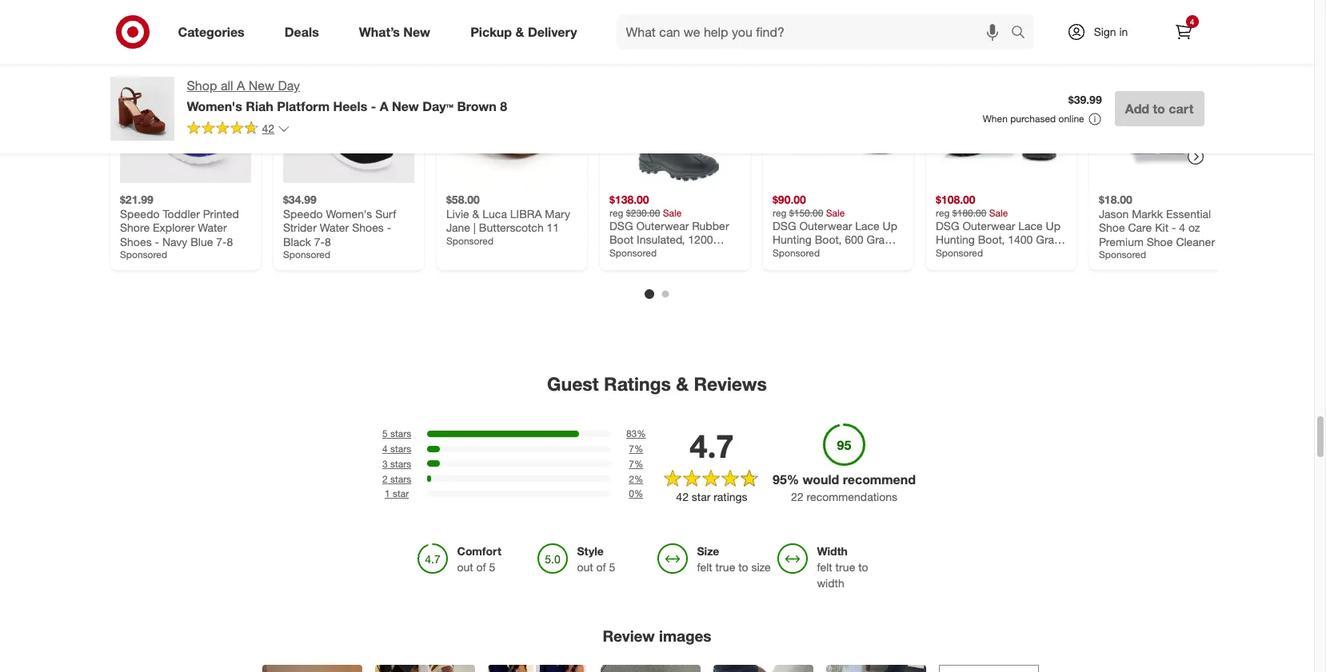 Task type: locate. For each thing, give the bounding box(es) containing it.
1 horizontal spatial 42
[[676, 490, 689, 504]]

gram inside $108.00 reg $180.00 sale dsg outerwear lace up hunting boot, 1400 gram in realtree edge, size: 09
[[1036, 233, 1064, 246]]

0 vertical spatial 7
[[629, 443, 635, 455]]

speedo inside $34.99 speedo women's surf strider water shoes - black 7-8 sponsored
[[283, 207, 323, 220]]

& inside "$18.00 jason markk essential shoe care kit - 4 oz premium shoe cleaner & standard brush"
[[1218, 235, 1225, 248]]

outerwear inside $108.00 reg $180.00 sale dsg outerwear lace up hunting boot, 1400 gram in realtree edge, size: 09
[[963, 219, 1015, 232]]

size: down insulated,
[[648, 247, 672, 260]]

0 horizontal spatial star
[[393, 489, 409, 501]]

rubber
[[692, 219, 729, 232]]

0 vertical spatial 4
[[1191, 17, 1195, 26]]

7 up 2 %
[[629, 458, 635, 470]]

42 for 42
[[262, 122, 275, 135]]

outerwear up insulated,
[[636, 219, 689, 232]]

out inside style out of 5
[[577, 561, 594, 575]]

black
[[283, 235, 311, 248]]

reg down $138.00
[[609, 207, 623, 219]]

new left day™
[[392, 98, 419, 114]]

1 vertical spatial 4
[[1179, 221, 1186, 234]]

in for dsg outerwear lace up hunting boot, 1400 gram in realtree edge, size: 09
[[936, 247, 945, 260]]

gram up 09
[[1036, 233, 1064, 246]]

2 2 from the left
[[629, 473, 635, 485]]

5 up the review
[[609, 561, 616, 575]]

0 vertical spatial 42
[[262, 122, 275, 135]]

what's new
[[359, 24, 431, 40]]

3 sale from the left
[[989, 207, 1008, 219]]

0 horizontal spatial shoe
[[1099, 221, 1125, 234]]

- right heels
[[371, 98, 376, 114]]

& right cleaner
[[1218, 235, 1225, 248]]

5 inside the comfort out of 5
[[489, 561, 496, 575]]

size: down the 1400
[[1024, 247, 1048, 260]]

1 horizontal spatial to
[[859, 561, 869, 575]]

7- right blue
[[216, 235, 226, 248]]

0 horizontal spatial gram
[[867, 233, 894, 246]]

size: for dsg outerwear lace up hunting boot, 1400 gram in realtree edge, size: 09
[[1024, 247, 1048, 260]]

out
[[457, 561, 474, 575], [577, 561, 594, 575]]

comfort out of 5
[[457, 545, 502, 575]]

reg inside $108.00 reg $180.00 sale dsg outerwear lace up hunting boot, 1400 gram in realtree edge, size: 09
[[936, 207, 950, 219]]

0 horizontal spatial up
[[883, 219, 897, 232]]

outerwear for grams,
[[636, 219, 689, 232]]

1 horizontal spatial shoes
[[352, 221, 384, 234]]

in inside $90.00 reg $150.00 sale dsg outerwear lace up hunting boot, 600 gram in nubuck tan, size: 07
[[773, 247, 781, 260]]

1 outerwear from the left
[[636, 219, 689, 232]]

1 speedo from the left
[[120, 207, 159, 220]]

0 horizontal spatial 42
[[262, 122, 275, 135]]

sale for $108.00
[[989, 207, 1008, 219]]

stars up 4 stars
[[390, 428, 411, 440]]

4 stars from the top
[[390, 473, 411, 485]]

boot, inside $90.00 reg $150.00 sale dsg outerwear lace up hunting boot, 600 gram in nubuck tan, size: 07
[[815, 233, 842, 246]]

1 reg from the left
[[609, 207, 623, 219]]

8 right blue
[[226, 235, 233, 248]]

0 horizontal spatial 2
[[382, 473, 388, 485]]

markk
[[1132, 207, 1163, 220]]

2 for 2 stars
[[382, 473, 388, 485]]

to inside width felt true to width
[[859, 561, 869, 575]]

1 horizontal spatial star
[[692, 490, 711, 504]]

1 up from the left
[[883, 219, 897, 232]]

1 horizontal spatial women's
[[326, 207, 372, 220]]

size:
[[648, 247, 672, 260], [849, 247, 873, 260], [1024, 247, 1048, 260]]

1 dsg from the left
[[609, 219, 633, 232]]

1 horizontal spatial true
[[836, 561, 856, 575]]

5 up 4 stars
[[382, 428, 388, 440]]

1 sale from the left
[[663, 207, 682, 219]]

8
[[500, 98, 507, 114], [226, 235, 233, 248], [325, 235, 331, 248]]

gram up "07"
[[867, 233, 894, 246]]

3 outerwear from the left
[[963, 219, 1015, 232]]

width felt true to width
[[817, 545, 869, 591]]

outerwear
[[636, 219, 689, 232], [799, 219, 852, 232], [963, 219, 1015, 232]]

2 reg from the left
[[773, 207, 787, 219]]

2 horizontal spatial in
[[1120, 25, 1129, 38]]

up inside $90.00 reg $150.00 sale dsg outerwear lace up hunting boot, 600 gram in nubuck tan, size: 07
[[883, 219, 897, 232]]

2 horizontal spatial outerwear
[[963, 219, 1015, 232]]

1 horizontal spatial size:
[[849, 247, 873, 260]]

up for dsg outerwear lace up hunting boot, 600 gram in nubuck tan, size: 07
[[883, 219, 897, 232]]

42 down riah
[[262, 122, 275, 135]]

1 true from the left
[[716, 561, 736, 575]]

0 horizontal spatial true
[[716, 561, 736, 575]]

platform
[[277, 98, 330, 114]]

1 7 % from the top
[[629, 443, 644, 455]]

1 vertical spatial shoes
[[120, 235, 151, 248]]

gram inside $90.00 reg $150.00 sale dsg outerwear lace up hunting boot, 600 gram in nubuck tan, size: 07
[[867, 233, 894, 246]]

lace inside $90.00 reg $150.00 sale dsg outerwear lace up hunting boot, 600 gram in nubuck tan, size: 07
[[855, 219, 880, 232]]

sale inside $90.00 reg $150.00 sale dsg outerwear lace up hunting boot, 600 gram in nubuck tan, size: 07
[[826, 207, 845, 219]]

1 7 from the top
[[629, 443, 635, 455]]

4 inside "$18.00 jason markk essential shoe care kit - 4 oz premium shoe cleaner & standard brush"
[[1179, 221, 1186, 234]]

stars up "1 star" on the bottom of the page
[[390, 473, 411, 485]]

up
[[883, 219, 897, 232], [1046, 219, 1061, 232]]

felt inside size felt true to size
[[697, 561, 713, 575]]

8 right brown at left
[[500, 98, 507, 114]]

printed
[[203, 207, 239, 220]]

water
[[197, 221, 227, 234], [319, 221, 349, 234]]

2 true from the left
[[836, 561, 856, 575]]

reg down $108.00
[[936, 207, 950, 219]]

felt down 42 star ratings
[[697, 561, 713, 575]]

sponsored inside $34.99 speedo women's surf strider water shoes - black 7-8 sponsored
[[283, 249, 330, 261]]

speedo down $34.99
[[283, 207, 323, 220]]

1 horizontal spatial reg
[[773, 207, 787, 219]]

speedo for shore
[[120, 207, 159, 220]]

sponsored
[[446, 235, 493, 247], [609, 247, 657, 259], [773, 247, 820, 259], [936, 247, 983, 259], [120, 249, 167, 261], [283, 249, 330, 261], [1099, 249, 1146, 261]]

2 7 from the top
[[629, 458, 635, 470]]

42 star ratings
[[676, 490, 748, 504]]

1 star
[[385, 489, 409, 501]]

speedo toddler printed shore explorer water shoes - navy blue 7-8 image
[[120, 52, 251, 183]]

women's inside $34.99 speedo women's surf strider water shoes - black 7-8 sponsored
[[326, 207, 372, 220]]

0 horizontal spatial water
[[197, 221, 227, 234]]

1 horizontal spatial up
[[1046, 219, 1061, 232]]

2 horizontal spatial to
[[1154, 101, 1166, 117]]

2 horizontal spatial dsg
[[936, 219, 960, 232]]

pickup & delivery link
[[457, 14, 597, 50]]

1 horizontal spatial 5
[[489, 561, 496, 575]]

shore
[[120, 221, 149, 234]]

dsg down $108.00
[[936, 219, 960, 232]]

sponsored down shore
[[120, 249, 167, 261]]

to for size felt true to size
[[739, 561, 749, 575]]

a right all on the left of the page
[[237, 78, 245, 94]]

size: inside $108.00 reg $180.00 sale dsg outerwear lace up hunting boot, 1400 gram in realtree edge, size: 09
[[1024, 247, 1048, 260]]

dsg down $90.00
[[773, 219, 796, 232]]

size felt true to size
[[697, 545, 771, 575]]

4 for 4
[[1191, 17, 1195, 26]]

0 horizontal spatial felt
[[697, 561, 713, 575]]

0 horizontal spatial hunting
[[773, 233, 812, 246]]

size: inside $90.00 reg $150.00 sale dsg outerwear lace up hunting boot, 600 gram in nubuck tan, size: 07
[[849, 247, 873, 260]]

dsg up boot
[[609, 219, 633, 232]]

0 horizontal spatial women's
[[187, 98, 242, 114]]

speedo inside $21.99 speedo toddler printed shore explorer water shoes - navy blue 7-8 sponsored
[[120, 207, 159, 220]]

7- right "black"
[[314, 235, 325, 248]]

2 lace from the left
[[1018, 219, 1043, 232]]

1 stars from the top
[[390, 428, 411, 440]]

1 vertical spatial 42
[[676, 490, 689, 504]]

reg for dsg outerwear rubber boot insulated, 1200 grams, size: 06
[[609, 207, 623, 219]]

1 horizontal spatial speedo
[[283, 207, 323, 220]]

1 hunting from the left
[[773, 233, 812, 246]]

true down recommendations
[[836, 561, 856, 575]]

1 horizontal spatial 8
[[325, 235, 331, 248]]

reg inside $90.00 reg $150.00 sale dsg outerwear lace up hunting boot, 600 gram in nubuck tan, size: 07
[[773, 207, 787, 219]]

shoe down kit
[[1147, 235, 1173, 248]]

sale inside the $138.00 reg $230.00 sale dsg outerwear rubber boot insulated, 1200 grams, size: 06
[[663, 207, 682, 219]]

0 horizontal spatial sale
[[663, 207, 682, 219]]

7 down 83 at the left bottom
[[629, 443, 635, 455]]

speedo down $21.99
[[120, 207, 159, 220]]

sale right $150.00
[[826, 207, 845, 219]]

8 inside $21.99 speedo toddler printed shore explorer water shoes - navy blue 7-8 sponsored
[[226, 235, 233, 248]]

recommend
[[843, 472, 916, 488]]

1 vertical spatial women's
[[326, 207, 372, 220]]

0 horizontal spatial size
[[697, 545, 720, 559]]

true inside size felt true to size
[[716, 561, 736, 575]]

- down the surf
[[387, 221, 391, 234]]

outerwear inside the $138.00 reg $230.00 sale dsg outerwear rubber boot insulated, 1200 grams, size: 06
[[636, 219, 689, 232]]

outerwear up tan,
[[799, 219, 852, 232]]

1 horizontal spatial of
[[597, 561, 606, 575]]

2 7- from the left
[[314, 235, 325, 248]]

$18.00
[[1099, 193, 1133, 206]]

stars
[[390, 428, 411, 440], [390, 443, 411, 455], [390, 458, 411, 470], [390, 473, 411, 485]]

0 horizontal spatial 8
[[226, 235, 233, 248]]

butterscotch
[[479, 221, 544, 234]]

7-
[[216, 235, 226, 248], [314, 235, 325, 248]]

lace inside $108.00 reg $180.00 sale dsg outerwear lace up hunting boot, 1400 gram in realtree edge, size: 09
[[1018, 219, 1043, 232]]

felt inside width felt true to width
[[817, 561, 833, 575]]

up up "07"
[[883, 219, 897, 232]]

4 inside 4 link
[[1191, 17, 1195, 26]]

7 % up 2 %
[[629, 458, 644, 470]]

lace up the 1400
[[1018, 219, 1043, 232]]

a right heels
[[380, 98, 389, 114]]

in left nubuck
[[773, 247, 781, 260]]

0 horizontal spatial speedo
[[120, 207, 159, 220]]

of down style
[[597, 561, 606, 575]]

1 horizontal spatial lace
[[1018, 219, 1043, 232]]

1 horizontal spatial boot,
[[978, 233, 1005, 246]]

0 horizontal spatial shoes
[[120, 235, 151, 248]]

in right sign
[[1120, 25, 1129, 38]]

true down ratings
[[716, 561, 736, 575]]

1 horizontal spatial a
[[380, 98, 389, 114]]

sponsored down premium
[[1099, 249, 1146, 261]]

0 vertical spatial size
[[697, 545, 720, 559]]

out inside the comfort out of 5
[[457, 561, 474, 575]]

- inside $21.99 speedo toddler printed shore explorer water shoes - navy blue 7-8 sponsored
[[155, 235, 159, 248]]

reg for dsg outerwear lace up hunting boot, 1400 gram in realtree edge, size: 09
[[936, 207, 950, 219]]

out down comfort
[[457, 561, 474, 575]]

1 lace from the left
[[855, 219, 880, 232]]

when
[[983, 113, 1008, 125]]

image of women's riah platform heels - a new day™ brown 8 image
[[110, 77, 174, 141]]

in left realtree
[[936, 247, 945, 260]]

sale right "$230.00"
[[663, 207, 682, 219]]

1200
[[688, 233, 713, 246]]

2 felt from the left
[[817, 561, 833, 575]]

1 7- from the left
[[216, 235, 226, 248]]

women's
[[187, 98, 242, 114], [326, 207, 372, 220]]

up up 09
[[1046, 219, 1061, 232]]

of inside style out of 5
[[597, 561, 606, 575]]

women's left the surf
[[326, 207, 372, 220]]

lace for 600
[[855, 219, 880, 232]]

1 horizontal spatial 4
[[1179, 221, 1186, 234]]

$90.00
[[773, 193, 806, 206]]

out down style
[[577, 561, 594, 575]]

$180.00
[[953, 207, 987, 219]]

1 felt from the left
[[697, 561, 713, 575]]

shoe down jason
[[1099, 221, 1125, 234]]

in inside $108.00 reg $180.00 sale dsg outerwear lace up hunting boot, 1400 gram in realtree edge, size: 09
[[936, 247, 945, 260]]

of
[[477, 561, 486, 575], [597, 561, 606, 575]]

dsg inside $90.00 reg $150.00 sale dsg outerwear lace up hunting boot, 600 gram in nubuck tan, size: 07
[[773, 219, 796, 232]]

sign
[[1094, 25, 1117, 38]]

dsg inside $108.00 reg $180.00 sale dsg outerwear lace up hunting boot, 1400 gram in realtree edge, size: 09
[[936, 219, 960, 232]]

new
[[404, 24, 431, 40], [249, 78, 275, 94], [392, 98, 419, 114]]

1 horizontal spatial in
[[936, 247, 945, 260]]

2 size: from the left
[[849, 247, 873, 260]]

0 horizontal spatial dsg
[[609, 219, 633, 232]]

2 up from the left
[[1046, 219, 1061, 232]]

to down ratings
[[739, 561, 749, 575]]

& right pickup
[[516, 24, 525, 40]]

3 stars from the top
[[390, 458, 411, 470]]

outerwear for 600
[[799, 219, 852, 232]]

size: for dsg outerwear lace up hunting boot, 600 gram in nubuck tan, size: 07
[[849, 247, 873, 260]]

2 speedo from the left
[[283, 207, 323, 220]]

hunting up nubuck
[[773, 233, 812, 246]]

of for comfort
[[477, 561, 486, 575]]

true for size
[[716, 561, 736, 575]]

stars down 4 stars
[[390, 458, 411, 470]]

% for 3 stars
[[635, 458, 644, 470]]

3 dsg from the left
[[936, 219, 960, 232]]

1 horizontal spatial gram
[[1036, 233, 1064, 246]]

dsg inside the $138.00 reg $230.00 sale dsg outerwear rubber boot insulated, 1200 grams, size: 06
[[609, 219, 633, 232]]

5 for style out of 5
[[609, 561, 616, 575]]

hunting inside $90.00 reg $150.00 sale dsg outerwear lace up hunting boot, 600 gram in nubuck tan, size: 07
[[773, 233, 812, 246]]

sponsored down "black"
[[283, 249, 330, 261]]

new up riah
[[249, 78, 275, 94]]

shoes down the surf
[[352, 221, 384, 234]]

shoe
[[1099, 221, 1125, 234], [1147, 235, 1173, 248]]

women's down all on the left of the page
[[187, 98, 242, 114]]

sponsored left tan,
[[773, 247, 820, 259]]

gram
[[867, 233, 894, 246], [1036, 233, 1064, 246]]

1 of from the left
[[477, 561, 486, 575]]

1 horizontal spatial out
[[577, 561, 594, 575]]

5 inside style out of 5
[[609, 561, 616, 575]]

shoes down shore
[[120, 235, 151, 248]]

2 vertical spatial 4
[[382, 443, 388, 455]]

navy
[[162, 235, 187, 248]]

0 horizontal spatial size:
[[648, 247, 672, 260]]

dsg for dsg outerwear lace up hunting boot, 600 gram in nubuck tan, size: 07
[[773, 219, 796, 232]]

22
[[791, 491, 804, 504]]

cleaner
[[1176, 235, 1215, 248]]

1 vertical spatial 7
[[629, 458, 635, 470]]

1 horizontal spatial felt
[[817, 561, 833, 575]]

cart
[[1169, 101, 1194, 117]]

2 horizontal spatial 4
[[1191, 17, 1195, 26]]

stars down 5 stars
[[390, 443, 411, 455]]

water right strider
[[319, 221, 349, 234]]

- left navy
[[155, 235, 159, 248]]

up inside $108.00 reg $180.00 sale dsg outerwear lace up hunting boot, 1400 gram in realtree edge, size: 09
[[1046, 219, 1061, 232]]

sponsored inside $21.99 speedo toddler printed shore explorer water shoes - navy blue 7-8 sponsored
[[120, 249, 167, 261]]

0 horizontal spatial outerwear
[[636, 219, 689, 232]]

review
[[603, 627, 655, 646]]

2 horizontal spatial 8
[[500, 98, 507, 114]]

1 vertical spatial shoe
[[1147, 235, 1173, 248]]

$138.00
[[609, 193, 649, 206]]

& right ratings
[[676, 373, 689, 395]]

boot,
[[815, 233, 842, 246], [978, 233, 1005, 246]]

shoes
[[352, 221, 384, 234], [120, 235, 151, 248]]

2 horizontal spatial size:
[[1024, 247, 1048, 260]]

1 vertical spatial a
[[380, 98, 389, 114]]

lace up 600
[[855, 219, 880, 232]]

0 vertical spatial new
[[404, 24, 431, 40]]

1 horizontal spatial 2
[[629, 473, 635, 485]]

sponsored down $180.00
[[936, 247, 983, 259]]

0 horizontal spatial 7-
[[216, 235, 226, 248]]

1 gram from the left
[[867, 233, 894, 246]]

1 horizontal spatial 7-
[[314, 235, 325, 248]]

- right kit
[[1172, 221, 1176, 234]]

2 dsg from the left
[[773, 219, 796, 232]]

star left ratings
[[692, 490, 711, 504]]

hunting inside $108.00 reg $180.00 sale dsg outerwear lace up hunting boot, 1400 gram in realtree edge, size: 09
[[936, 233, 975, 246]]

% for 4 stars
[[635, 443, 644, 455]]

sale inside $108.00 reg $180.00 sale dsg outerwear lace up hunting boot, 1400 gram in realtree edge, size: 09
[[989, 207, 1008, 219]]

0 horizontal spatial boot,
[[815, 233, 842, 246]]

boot, up tan,
[[815, 233, 842, 246]]

outerwear up edge,
[[963, 219, 1015, 232]]

to down recommendations
[[859, 561, 869, 575]]

women's inside shop all a new day women's riah platform heels - a new day™ brown 8
[[187, 98, 242, 114]]

$230.00
[[626, 207, 660, 219]]

95 % would recommend 22 recommendations
[[773, 472, 916, 504]]

0 vertical spatial shoes
[[352, 221, 384, 234]]

2 down 3
[[382, 473, 388, 485]]

2 outerwear from the left
[[799, 219, 852, 232]]

5 stars
[[382, 428, 411, 440]]

3 size: from the left
[[1024, 247, 1048, 260]]

water down printed
[[197, 221, 227, 234]]

speedo
[[120, 207, 159, 220], [283, 207, 323, 220]]

new right what's
[[404, 24, 431, 40]]

boot, up edge,
[[978, 233, 1005, 246]]

reg down $90.00
[[773, 207, 787, 219]]

shop all a new day women's riah platform heels - a new day™ brown 8
[[187, 78, 507, 114]]

0 vertical spatial 7 %
[[629, 443, 644, 455]]

0 horizontal spatial a
[[237, 78, 245, 94]]

gram for 07
[[867, 233, 894, 246]]

hunting up realtree
[[936, 233, 975, 246]]

purchased
[[1011, 113, 1056, 125]]

premium
[[1099, 235, 1144, 248]]

star for 42
[[692, 490, 711, 504]]

size
[[697, 545, 720, 559], [752, 561, 771, 575]]

% for 2 stars
[[635, 473, 644, 485]]

0 horizontal spatial reg
[[609, 207, 623, 219]]

7- inside $21.99 speedo toddler printed shore explorer water shoes - navy blue 7-8 sponsored
[[216, 235, 226, 248]]

2 stars from the top
[[390, 443, 411, 455]]

8 inside $34.99 speedo women's surf strider water shoes - black 7-8 sponsored
[[325, 235, 331, 248]]

0 horizontal spatial out
[[457, 561, 474, 575]]

felt down recommendations
[[817, 561, 833, 575]]

% for 1 star
[[635, 489, 644, 501]]

4 link
[[1166, 14, 1202, 50]]

to right the add
[[1154, 101, 1166, 117]]

$34.99 speedo women's surf strider water shoes - black 7-8 sponsored
[[283, 193, 396, 261]]

stars for 2 stars
[[390, 473, 411, 485]]

5 down comfort
[[489, 561, 496, 575]]

2 gram from the left
[[1036, 233, 1064, 246]]

water inside $34.99 speedo women's surf strider water shoes - black 7-8 sponsored
[[319, 221, 349, 234]]

size: down 600
[[849, 247, 873, 260]]

2 7 % from the top
[[629, 458, 644, 470]]

outerwear inside $90.00 reg $150.00 sale dsg outerwear lace up hunting boot, 600 gram in nubuck tan, size: 07
[[799, 219, 852, 232]]

comfort
[[457, 545, 502, 559]]

boot, for edge,
[[978, 233, 1005, 246]]

8 right "black"
[[325, 235, 331, 248]]

5 for comfort out of 5
[[489, 561, 496, 575]]

reg for dsg outerwear lace up hunting boot, 600 gram in nubuck tan, size: 07
[[773, 207, 787, 219]]

2 sale from the left
[[826, 207, 845, 219]]

0 horizontal spatial of
[[477, 561, 486, 575]]

of down comfort
[[477, 561, 486, 575]]

dsg
[[609, 219, 633, 232], [773, 219, 796, 232], [936, 219, 960, 232]]

42 right 0 %
[[676, 490, 689, 504]]

hunting for nubuck
[[773, 233, 812, 246]]

edge,
[[993, 247, 1021, 260]]

stars for 5 stars
[[390, 428, 411, 440]]

0 horizontal spatial to
[[739, 561, 749, 575]]

dsg outerwear lace up hunting boot, 600 gram in nubuck tan, size: 07 image
[[773, 52, 904, 183]]

of inside the comfort out of 5
[[477, 561, 486, 575]]

0 vertical spatial women's
[[187, 98, 242, 114]]

1 horizontal spatial sale
[[826, 207, 845, 219]]

boot, for tan,
[[815, 233, 842, 246]]

0 vertical spatial shoe
[[1099, 221, 1125, 234]]

reg inside the $138.00 reg $230.00 sale dsg outerwear rubber boot insulated, 1200 grams, size: 06
[[609, 207, 623, 219]]

2 boot, from the left
[[978, 233, 1005, 246]]

1 out from the left
[[457, 561, 474, 575]]

felt
[[697, 561, 713, 575], [817, 561, 833, 575]]

2 horizontal spatial sale
[[989, 207, 1008, 219]]

0 horizontal spatial 4
[[382, 443, 388, 455]]

gram for 09
[[1036, 233, 1064, 246]]

shoes inside $34.99 speedo women's surf strider water shoes - black 7-8 sponsored
[[352, 221, 384, 234]]

0 vertical spatial width
[[817, 545, 848, 559]]

standard
[[1099, 249, 1145, 262]]

600
[[845, 233, 864, 246]]

0 horizontal spatial lace
[[855, 219, 880, 232]]

3 reg from the left
[[936, 207, 950, 219]]

& up |
[[472, 207, 479, 220]]

7 % down 83 %
[[629, 443, 644, 455]]

1 size: from the left
[[648, 247, 672, 260]]

out for style out of 5
[[577, 561, 594, 575]]

2 of from the left
[[597, 561, 606, 575]]

2 horizontal spatial reg
[[936, 207, 950, 219]]

to inside size felt true to size
[[739, 561, 749, 575]]

1 horizontal spatial hunting
[[936, 233, 975, 246]]

2 out from the left
[[577, 561, 594, 575]]

0
[[629, 489, 635, 501]]

1 vertical spatial width
[[817, 577, 845, 591]]

2 %
[[629, 473, 644, 485]]

sponsored down |
[[446, 235, 493, 247]]

sale right $180.00
[[989, 207, 1008, 219]]

3
[[382, 458, 388, 470]]

1 horizontal spatial water
[[319, 221, 349, 234]]

1 2 from the left
[[382, 473, 388, 485]]

boot, inside $108.00 reg $180.00 sale dsg outerwear lace up hunting boot, 1400 gram in realtree edge, size: 09
[[978, 233, 1005, 246]]

1 boot, from the left
[[815, 233, 842, 246]]

2 up the 0
[[629, 473, 635, 485]]

star right 1 at left
[[393, 489, 409, 501]]

1 vertical spatial 7 %
[[629, 458, 644, 470]]

0 horizontal spatial in
[[773, 247, 781, 260]]

true inside width felt true to width
[[836, 561, 856, 575]]

1 horizontal spatial size
[[752, 561, 771, 575]]

1
[[385, 489, 390, 501]]

1 horizontal spatial shoe
[[1147, 235, 1173, 248]]

2 hunting from the left
[[936, 233, 975, 246]]

1 water from the left
[[197, 221, 227, 234]]

pickup & delivery
[[471, 24, 577, 40]]

1 horizontal spatial dsg
[[773, 219, 796, 232]]

5
[[382, 428, 388, 440], [489, 561, 496, 575], [609, 561, 616, 575]]

2
[[382, 473, 388, 485], [629, 473, 635, 485]]

add to cart button
[[1115, 91, 1205, 126]]

1 horizontal spatial outerwear
[[799, 219, 852, 232]]

2 horizontal spatial 5
[[609, 561, 616, 575]]

07
[[876, 247, 889, 260]]

2 water from the left
[[319, 221, 349, 234]]

add
[[1126, 101, 1150, 117]]



Task type: describe. For each thing, give the bounding box(es) containing it.
nubuck
[[784, 247, 823, 260]]

83 %
[[627, 428, 646, 440]]

online
[[1059, 113, 1085, 125]]

search
[[1004, 25, 1042, 41]]

dsg outerwear lace up hunting boot, 1400 gram in realtree edge, size: 09 image
[[936, 52, 1067, 183]]

1400
[[1008, 233, 1033, 246]]

sponsored inside $58.00 livie & luca libra mary jane | butterscotch 11 sponsored
[[446, 235, 493, 247]]

1 vertical spatial size
[[752, 561, 771, 575]]

speedo for strider
[[283, 207, 323, 220]]

day™
[[423, 98, 454, 114]]

true for width
[[836, 561, 856, 575]]

$21.99 speedo toddler printed shore explorer water shoes - navy blue 7-8 sponsored
[[120, 193, 239, 261]]

$138.00 reg $230.00 sale dsg outerwear rubber boot insulated, 1200 grams, size: 06
[[609, 193, 729, 260]]

42 for 42 star ratings
[[676, 490, 689, 504]]

water inside $21.99 speedo toddler printed shore explorer water shoes - navy blue 7-8 sponsored
[[197, 221, 227, 234]]

$150.00
[[789, 207, 823, 219]]

kit
[[1155, 221, 1169, 234]]

tan,
[[826, 247, 846, 260]]

outerwear for 1400
[[963, 219, 1015, 232]]

insulated,
[[637, 233, 685, 246]]

$108.00
[[936, 193, 976, 206]]

realtree
[[948, 247, 989, 260]]

delivery
[[528, 24, 577, 40]]

strider
[[283, 221, 316, 234]]

search button
[[1004, 14, 1042, 53]]

surf
[[375, 207, 396, 220]]

jane
[[446, 221, 470, 234]]

all
[[221, 78, 233, 94]]

stars for 4 stars
[[390, 443, 411, 455]]

livie & luca libra mary jane | butterscotch 11 image
[[446, 52, 577, 183]]

09
[[1052, 247, 1064, 260]]

review images
[[603, 627, 712, 646]]

livie
[[446, 207, 469, 220]]

% inside 95 % would recommend 22 recommendations
[[787, 472, 800, 488]]

heels
[[333, 98, 367, 114]]

lace for 1400
[[1018, 219, 1043, 232]]

add to cart
[[1126, 101, 1194, 117]]

- inside $34.99 speedo women's surf strider water shoes - black 7-8 sponsored
[[387, 221, 391, 234]]

shoes inside $21.99 speedo toddler printed shore explorer water shoes - navy blue 7-8 sponsored
[[120, 235, 151, 248]]

7 % for 4 stars
[[629, 443, 644, 455]]

day
[[278, 78, 300, 94]]

What can we help you find? suggestions appear below search field
[[617, 14, 1015, 50]]

dsg for dsg outerwear lace up hunting boot, 1400 gram in realtree edge, size: 09
[[936, 219, 960, 232]]

2 stars
[[382, 473, 411, 485]]

sponsored down boot
[[609, 247, 657, 259]]

boot
[[609, 233, 634, 246]]

ratings
[[604, 373, 671, 395]]

$18.00 jason markk essential shoe care kit - 4 oz premium shoe cleaner & standard brush
[[1099, 193, 1225, 262]]

to inside button
[[1154, 101, 1166, 117]]

guest ratings & reviews
[[547, 373, 767, 395]]

grams,
[[609, 247, 645, 260]]

to for width felt true to width
[[859, 561, 869, 575]]

guest
[[547, 373, 599, 395]]

jason markk essential shoe care kit - 4 oz premium shoe cleaner & standard brush image
[[1099, 52, 1230, 183]]

- inside "$18.00 jason markk essential shoe care kit - 4 oz premium shoe cleaner & standard brush"
[[1172, 221, 1176, 234]]

$108.00 reg $180.00 sale dsg outerwear lace up hunting boot, 1400 gram in realtree edge, size: 09
[[936, 193, 1064, 260]]

libra
[[510, 207, 542, 220]]

$34.99
[[283, 193, 316, 206]]

of for style
[[597, 561, 606, 575]]

95
[[773, 472, 787, 488]]

7- inside $34.99 speedo women's surf strider water shoes - black 7-8 sponsored
[[314, 235, 325, 248]]

dsg outerwear rubber boot insulated, 1200 grams, size: 06 image
[[609, 52, 741, 183]]

essential
[[1166, 207, 1211, 220]]

ratings
[[714, 490, 748, 504]]

4.7
[[690, 428, 734, 466]]

toddler
[[162, 207, 200, 220]]

% for 5 stars
[[637, 428, 646, 440]]

2 for 2 %
[[629, 473, 635, 485]]

felt for felt true to width
[[817, 561, 833, 575]]

|
[[473, 221, 476, 234]]

categories link
[[164, 14, 265, 50]]

$90.00 reg $150.00 sale dsg outerwear lace up hunting boot, 600 gram in nubuck tan, size: 07
[[773, 193, 897, 260]]

$58.00
[[446, 193, 480, 206]]

sign in
[[1094, 25, 1129, 38]]

7 % for 3 stars
[[629, 458, 644, 470]]

recommendations
[[807, 491, 898, 504]]

1 width from the top
[[817, 545, 848, 559]]

0 %
[[629, 489, 644, 501]]

stars for 3 stars
[[390, 458, 411, 470]]

4 for 4 stars
[[382, 443, 388, 455]]

images
[[659, 627, 712, 646]]

8 inside shop all a new day women's riah platform heels - a new day™ brown 8
[[500, 98, 507, 114]]

2 width from the top
[[817, 577, 845, 591]]

star for 1
[[393, 489, 409, 501]]

dsg for dsg outerwear rubber boot insulated, 1200 grams, size: 06
[[609, 219, 633, 232]]

products
[[660, 3, 738, 26]]

$39.99
[[1069, 93, 1102, 107]]

speedo women's surf strider water shoes - black 7-8 image
[[283, 52, 414, 183]]

shop
[[187, 78, 217, 94]]

featured
[[577, 3, 654, 26]]

2 vertical spatial new
[[392, 98, 419, 114]]

care
[[1128, 221, 1152, 234]]

0 vertical spatial a
[[237, 78, 245, 94]]

deals link
[[271, 14, 339, 50]]

$58.00 livie & luca libra mary jane | butterscotch 11 sponsored
[[446, 193, 570, 247]]

mary
[[545, 207, 570, 220]]

sale for $138.00
[[663, 207, 682, 219]]

7 for 4 stars
[[629, 443, 635, 455]]

1 vertical spatial new
[[249, 78, 275, 94]]

blue
[[190, 235, 213, 248]]

out for comfort out of 5
[[457, 561, 474, 575]]

& inside $58.00 livie & luca libra mary jane | butterscotch 11 sponsored
[[472, 207, 479, 220]]

- inside shop all a new day women's riah platform heels - a new day™ brown 8
[[371, 98, 376, 114]]

42 link
[[187, 121, 291, 139]]

in for dsg outerwear lace up hunting boot, 600 gram in nubuck tan, size: 07
[[773, 247, 781, 260]]

hunting for realtree
[[936, 233, 975, 246]]

7 for 3 stars
[[629, 458, 635, 470]]

brush
[[1148, 249, 1178, 262]]

jason
[[1099, 207, 1129, 220]]

explorer
[[152, 221, 194, 234]]

when purchased online
[[983, 113, 1085, 125]]

0 horizontal spatial 5
[[382, 428, 388, 440]]

sale for $90.00
[[826, 207, 845, 219]]

reviews
[[694, 373, 767, 395]]

$21.99
[[120, 193, 153, 206]]

would
[[803, 472, 840, 488]]

up for dsg outerwear lace up hunting boot, 1400 gram in realtree edge, size: 09
[[1046, 219, 1061, 232]]

size: inside the $138.00 reg $230.00 sale dsg outerwear rubber boot insulated, 1200 grams, size: 06
[[648, 247, 672, 260]]

categories
[[178, 24, 245, 40]]

style
[[577, 545, 604, 559]]

featured products
[[577, 3, 738, 26]]

luca
[[482, 207, 507, 220]]

style out of 5
[[577, 545, 616, 575]]

pickup
[[471, 24, 512, 40]]

06
[[676, 247, 688, 260]]

felt for felt true to size
[[697, 561, 713, 575]]



Task type: vqa. For each thing, say whether or not it's contained in the screenshot.


